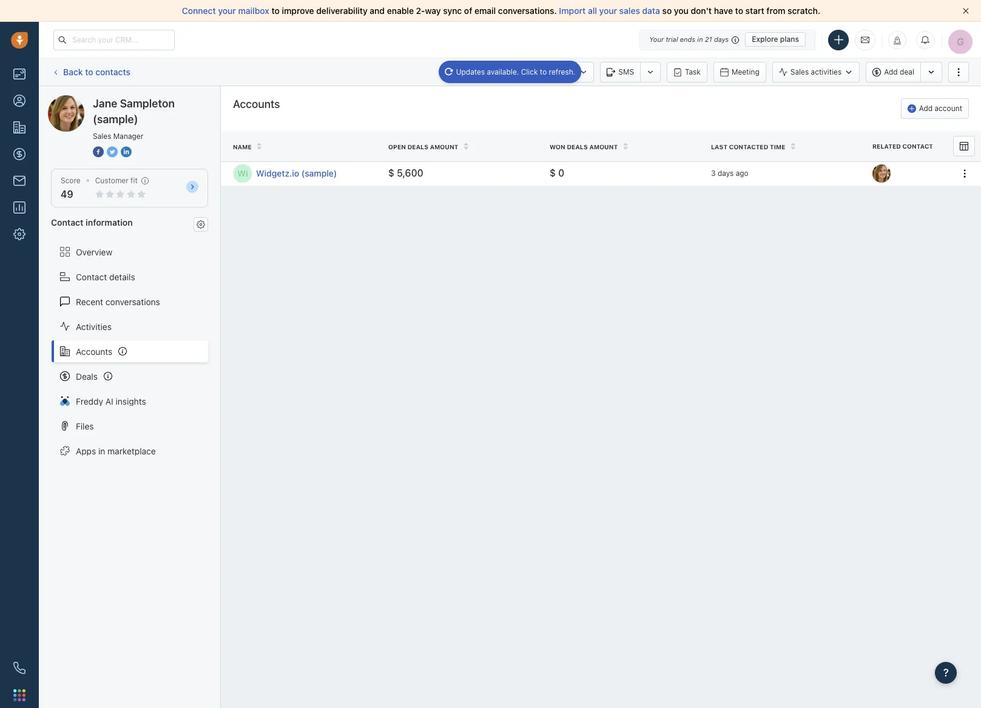 Task type: locate. For each thing, give the bounding box(es) containing it.
contacts
[[95, 67, 130, 77], [902, 143, 937, 150]]

1 vertical spatial days
[[718, 169, 734, 178]]

details
[[109, 272, 135, 282]]

sales
[[619, 5, 640, 16]]

to right click on the top
[[540, 67, 547, 76]]

jane down "back"
[[72, 95, 91, 105]]

deals for open
[[407, 143, 428, 150]]

0 vertical spatial sales
[[790, 67, 809, 76]]

0 horizontal spatial jane
[[72, 95, 91, 105]]

days
[[714, 35, 729, 43], [718, 169, 734, 178]]

to
[[271, 5, 280, 16], [735, 5, 743, 16], [85, 67, 93, 77], [540, 67, 547, 76]]

0 horizontal spatial $
[[388, 168, 394, 179]]

widgetz.io (sample) link
[[256, 168, 376, 180]]

(sample) inside widgetz.io (sample) link
[[301, 168, 337, 179]]

days right 21
[[714, 35, 729, 43]]

1 vertical spatial add
[[919, 104, 933, 113]]

1 vertical spatial contacts
[[902, 143, 937, 150]]

$ left 0 at the right
[[550, 168, 556, 179]]

21
[[705, 35, 712, 43]]

to right mailbox
[[271, 5, 280, 16]]

activities
[[811, 67, 842, 76]]

days right 3 on the top of the page
[[718, 169, 734, 178]]

jane down "back to contacts"
[[93, 97, 117, 110]]

0 vertical spatial accounts
[[233, 98, 280, 110]]

deal
[[900, 67, 914, 76]]

score
[[61, 176, 81, 185]]

49
[[61, 189, 73, 200]]

explore plans
[[752, 35, 799, 44]]

contacts up jane sampleton (sample)
[[95, 67, 130, 77]]

task button
[[667, 62, 707, 82]]

0 horizontal spatial accounts
[[76, 346, 112, 356]]

customer fit
[[95, 176, 138, 185]]

score 49
[[61, 176, 81, 200]]

related
[[872, 143, 901, 150]]

name
[[233, 143, 252, 150]]

deals for won
[[567, 143, 588, 150]]

contact up recent
[[76, 272, 107, 282]]

wi
[[237, 168, 248, 179]]

1 deals from the left
[[407, 143, 428, 150]]

2 deals from the left
[[567, 143, 588, 150]]

2 amount from the left
[[589, 143, 618, 150]]

$ left '5,600'
[[388, 168, 394, 179]]

0 horizontal spatial amount
[[430, 143, 458, 150]]

last
[[711, 143, 727, 150]]

3
[[711, 169, 716, 178]]

1 horizontal spatial deals
[[567, 143, 588, 150]]

0 horizontal spatial deals
[[407, 143, 428, 150]]

sampleton down "back to contacts"
[[93, 95, 135, 105]]

1 $ from the left
[[388, 168, 394, 179]]

call link
[[536, 62, 574, 82]]

contacts right related
[[902, 143, 937, 150]]

you
[[674, 5, 689, 16]]

in right apps
[[98, 446, 105, 456]]

0 horizontal spatial contacts
[[95, 67, 130, 77]]

sales up facebook circled image
[[93, 132, 111, 141]]

click
[[521, 67, 538, 76]]

5,600
[[397, 168, 423, 179]]

email
[[474, 5, 496, 16]]

3 days ago
[[711, 169, 748, 178]]

add
[[884, 67, 898, 76], [919, 104, 933, 113]]

1 horizontal spatial amount
[[589, 143, 618, 150]]

connect
[[182, 5, 216, 16]]

accounts down activities
[[76, 346, 112, 356]]

jane inside jane sampleton (sample) sales manager
[[93, 97, 117, 110]]

accounts up name
[[233, 98, 280, 110]]

jane sampleton (sample)
[[72, 95, 172, 105]]

1 vertical spatial accounts
[[76, 346, 112, 356]]

sales left activities
[[790, 67, 809, 76]]

49 button
[[61, 189, 73, 200]]

back to contacts
[[63, 67, 130, 77]]

1 vertical spatial in
[[98, 446, 105, 456]]

improve
[[282, 5, 314, 16]]

recent
[[76, 296, 103, 307]]

scratch.
[[788, 5, 820, 16]]

$
[[388, 168, 394, 179], [550, 168, 556, 179]]

deals right open
[[407, 143, 428, 150]]

to left start in the right top of the page
[[735, 5, 743, 16]]

0 vertical spatial add
[[884, 67, 898, 76]]

to inside back to contacts link
[[85, 67, 93, 77]]

account
[[935, 104, 962, 113]]

trial
[[666, 35, 678, 43]]

apps
[[76, 446, 96, 456]]

contact down 49
[[51, 217, 83, 228]]

1 horizontal spatial sales
[[790, 67, 809, 76]]

data
[[642, 5, 660, 16]]

in
[[697, 35, 703, 43], [98, 446, 105, 456]]

1 vertical spatial (sample)
[[93, 113, 138, 126]]

add left account
[[919, 104, 933, 113]]

call button
[[536, 62, 574, 82]]

1 horizontal spatial in
[[697, 35, 703, 43]]

(sample) down jane sampleton (sample)
[[93, 113, 138, 126]]

0 vertical spatial (sample)
[[137, 95, 172, 105]]

0 vertical spatial days
[[714, 35, 729, 43]]

(sample) inside jane sampleton (sample) sales manager
[[93, 113, 138, 126]]

in left 21
[[697, 35, 703, 43]]

1 vertical spatial sales
[[93, 132, 111, 141]]

so
[[662, 5, 672, 16]]

amount for won deals amount
[[589, 143, 618, 150]]

1 horizontal spatial $
[[550, 168, 556, 179]]

1 vertical spatial contact
[[76, 272, 107, 282]]

your left mailbox
[[218, 5, 236, 16]]

facebook circled image
[[93, 146, 104, 158]]

don't
[[691, 5, 712, 16]]

sms
[[618, 67, 634, 76]]

mng settings image
[[197, 220, 205, 229]]

1 amount from the left
[[430, 143, 458, 150]]

to right "back"
[[85, 67, 93, 77]]

sampleton up manager
[[120, 97, 175, 110]]

(sample) for jane sampleton (sample)
[[137, 95, 172, 105]]

$ for $ 0
[[550, 168, 556, 179]]

meeting
[[732, 67, 759, 76]]

contact
[[51, 217, 83, 228], [76, 272, 107, 282]]

refresh.
[[549, 67, 575, 76]]

deals right won
[[567, 143, 588, 150]]

2 vertical spatial (sample)
[[301, 168, 337, 179]]

your right all in the right top of the page
[[599, 5, 617, 16]]

linkedin circled image
[[121, 146, 132, 158]]

open deals amount
[[388, 143, 458, 150]]

amount right won
[[589, 143, 618, 150]]

sampleton inside jane sampleton (sample) sales manager
[[120, 97, 175, 110]]

0 horizontal spatial sales
[[93, 132, 111, 141]]

and
[[370, 5, 385, 16]]

ends
[[680, 35, 695, 43]]

$ 5,600
[[388, 168, 423, 179]]

have
[[714, 5, 733, 16]]

time
[[770, 143, 785, 150]]

0 vertical spatial contacts
[[95, 67, 130, 77]]

your
[[649, 35, 664, 43]]

(sample) right widgetz.io
[[301, 168, 337, 179]]

0 horizontal spatial add
[[884, 67, 898, 76]]

1 horizontal spatial add
[[919, 104, 933, 113]]

1 horizontal spatial your
[[599, 5, 617, 16]]

Search your CRM... text field
[[53, 29, 175, 50]]

contact for contact details
[[76, 272, 107, 282]]

(sample) up manager
[[137, 95, 172, 105]]

0 vertical spatial in
[[697, 35, 703, 43]]

amount right open
[[430, 143, 458, 150]]

0 vertical spatial contact
[[51, 217, 83, 228]]

call
[[555, 67, 567, 76]]

contacts inside back to contacts link
[[95, 67, 130, 77]]

widgetz.io (sample)
[[256, 168, 337, 179]]

0 horizontal spatial your
[[218, 5, 236, 16]]

add left deal
[[884, 67, 898, 76]]

insights
[[116, 396, 146, 406]]

1 horizontal spatial jane
[[93, 97, 117, 110]]

freshworks switcher image
[[13, 689, 25, 701]]

your
[[218, 5, 236, 16], [599, 5, 617, 16]]

2 $ from the left
[[550, 168, 556, 179]]



Task type: vqa. For each thing, say whether or not it's contained in the screenshot.
ago
yes



Task type: describe. For each thing, give the bounding box(es) containing it.
sync
[[443, 5, 462, 16]]

jane for jane sampleton (sample)
[[72, 95, 91, 105]]

(sample) for jane sampleton (sample) sales manager
[[93, 113, 138, 126]]

won
[[550, 143, 565, 150]]

recent conversations
[[76, 296, 160, 307]]

deliverability
[[316, 5, 368, 16]]

add for add deal
[[884, 67, 898, 76]]

plans
[[780, 35, 799, 44]]

import all your sales data link
[[559, 5, 662, 16]]

ai
[[105, 396, 113, 406]]

marketplace
[[107, 446, 156, 456]]

0
[[558, 168, 564, 179]]

amount for open deals amount
[[430, 143, 458, 150]]

connect your mailbox to improve deliverability and enable 2-way sync of email conversations. import all your sales data so you don't have to start from scratch.
[[182, 5, 820, 16]]

activities
[[76, 321, 112, 332]]

phone image
[[13, 662, 25, 674]]

explore
[[752, 35, 778, 44]]

won deals amount
[[550, 143, 618, 150]]

information
[[86, 217, 133, 228]]

files
[[76, 421, 94, 431]]

conversations
[[106, 296, 160, 307]]

sales inside jane sampleton (sample) sales manager
[[93, 132, 111, 141]]

1 your from the left
[[218, 5, 236, 16]]

deals
[[76, 371, 98, 381]]

open
[[388, 143, 406, 150]]

available.
[[487, 67, 519, 76]]

start
[[745, 5, 764, 16]]

phone element
[[7, 656, 32, 680]]

send email image
[[861, 34, 869, 45]]

back to contacts link
[[51, 62, 131, 81]]

contact details
[[76, 272, 135, 282]]

apps in marketplace
[[76, 446, 156, 456]]

2-
[[416, 5, 425, 16]]

ago
[[736, 169, 748, 178]]

explore plans link
[[745, 32, 806, 47]]

connect your mailbox link
[[182, 5, 271, 16]]

jane sampleton (sample) sales manager
[[93, 97, 175, 141]]

0 horizontal spatial in
[[98, 446, 105, 456]]

1 horizontal spatial contacts
[[902, 143, 937, 150]]

add deal
[[884, 67, 914, 76]]

wi button
[[233, 164, 252, 183]]

customer
[[95, 176, 128, 185]]

back
[[63, 67, 83, 77]]

add deal button
[[866, 62, 920, 82]]

enable
[[387, 5, 414, 16]]

sampleton for jane sampleton (sample)
[[93, 95, 135, 105]]

mailbox
[[238, 5, 269, 16]]

last contacted time
[[711, 143, 785, 150]]

updates
[[456, 67, 485, 76]]

related contacts
[[872, 143, 937, 150]]

contact for contact information
[[51, 217, 83, 228]]

close image
[[963, 8, 969, 14]]

add for add account
[[919, 104, 933, 113]]

from
[[767, 5, 785, 16]]

2 your from the left
[[599, 5, 617, 16]]

task
[[685, 67, 701, 76]]

your trial ends in 21 days
[[649, 35, 729, 43]]

sampleton for jane sampleton (sample) sales manager
[[120, 97, 175, 110]]

all
[[588, 5, 597, 16]]

widgetz.io
[[256, 168, 299, 179]]

add account button
[[901, 98, 969, 119]]

freddy ai insights
[[76, 396, 146, 406]]

updates available. click to refresh.
[[456, 67, 575, 76]]

updates available. click to refresh. link
[[438, 60, 581, 83]]

twitter circled image
[[107, 146, 118, 158]]

contact information
[[51, 217, 133, 228]]

1 horizontal spatial accounts
[[233, 98, 280, 110]]

manager
[[113, 132, 143, 141]]

meeting button
[[713, 62, 766, 82]]

jane for jane sampleton (sample) sales manager
[[93, 97, 117, 110]]

sales activities
[[790, 67, 842, 76]]

$ 0
[[550, 168, 564, 179]]

import
[[559, 5, 586, 16]]

of
[[464, 5, 472, 16]]

what's new image
[[893, 36, 902, 45]]

freddy
[[76, 396, 103, 406]]

add account
[[919, 104, 962, 113]]

way
[[425, 5, 441, 16]]

email
[[505, 67, 524, 76]]

overview
[[76, 247, 112, 257]]

$ for $ 5,600
[[388, 168, 394, 179]]

to inside updates available. click to refresh. link
[[540, 67, 547, 76]]

email button
[[487, 62, 530, 82]]



